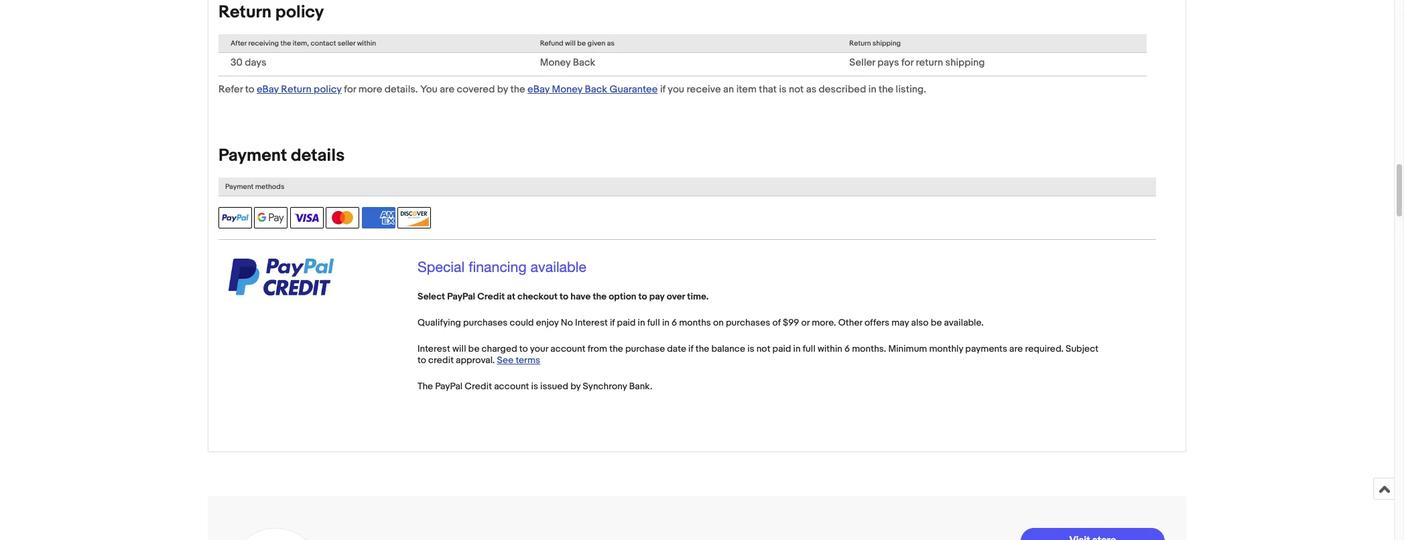 Task type: locate. For each thing, give the bounding box(es) containing it.
1 horizontal spatial are
[[1010, 343, 1024, 355]]

bank.
[[629, 381, 653, 392]]

issued
[[541, 381, 569, 392]]

the left item,
[[281, 39, 291, 47]]

are inside interest will be charged to your account from the purchase date if the balance is not paid in full within 6 months. minimum monthly payments are required. subject to credit approval.
[[1010, 343, 1024, 355]]

credit left at
[[478, 291, 505, 302]]

1 horizontal spatial interest
[[575, 317, 608, 328]]

1 vertical spatial paypal
[[435, 381, 463, 392]]

as left described
[[807, 83, 817, 96]]

0 horizontal spatial full
[[648, 317, 660, 328]]

payment left methods
[[225, 182, 254, 191]]

option
[[609, 291, 637, 302]]

guarantee
[[610, 83, 658, 96]]

money
[[540, 56, 571, 69], [552, 83, 583, 96]]

by right issued
[[571, 381, 581, 392]]

approval.
[[456, 355, 495, 366]]

0 vertical spatial paid
[[617, 317, 636, 328]]

within right seller
[[357, 39, 376, 47]]

from
[[588, 343, 608, 355]]

credit down the approval. in the bottom of the page
[[465, 381, 492, 392]]

6 left months.
[[845, 343, 850, 355]]

paypal for the
[[435, 381, 463, 392]]

are right the you
[[440, 83, 455, 96]]

0 horizontal spatial if
[[610, 317, 615, 328]]

0 vertical spatial payment
[[219, 145, 287, 166]]

shipping up 'pays'
[[873, 39, 901, 47]]

0 horizontal spatial return
[[219, 2, 272, 23]]

0 vertical spatial 6
[[672, 317, 677, 328]]

months
[[680, 317, 711, 328]]

available.
[[945, 317, 984, 328]]

also
[[912, 317, 929, 328]]

payments
[[966, 343, 1008, 355]]

not
[[789, 83, 804, 96], [757, 343, 771, 355]]

0 vertical spatial interest
[[575, 317, 608, 328]]

1 horizontal spatial is
[[748, 343, 755, 355]]

is right balance
[[748, 343, 755, 355]]

0 horizontal spatial will
[[453, 343, 466, 355]]

0 vertical spatial shipping
[[873, 39, 901, 47]]

1 horizontal spatial by
[[571, 381, 581, 392]]

0 vertical spatial policy
[[276, 2, 324, 23]]

0 vertical spatial be
[[578, 39, 586, 47]]

0 horizontal spatial 6
[[672, 317, 677, 328]]

not right balance
[[757, 343, 771, 355]]

credit for account
[[465, 381, 492, 392]]

paid down option
[[617, 317, 636, 328]]

0 vertical spatial return
[[219, 2, 272, 23]]

interest
[[575, 317, 608, 328], [418, 343, 451, 355]]

1 vertical spatial paid
[[773, 343, 792, 355]]

1 vertical spatial credit
[[465, 381, 492, 392]]

will for refund
[[565, 39, 576, 47]]

6 left months
[[672, 317, 677, 328]]

money down money back
[[552, 83, 583, 96]]

is right that
[[780, 83, 787, 96]]

purchases
[[463, 317, 508, 328], [726, 317, 771, 328]]

1 horizontal spatial within
[[818, 343, 843, 355]]

qualifying
[[418, 317, 461, 328]]

2 horizontal spatial return
[[850, 39, 872, 47]]

subject
[[1066, 343, 1099, 355]]

your
[[530, 343, 549, 355]]

1 horizontal spatial paid
[[773, 343, 792, 355]]

1 horizontal spatial purchases
[[726, 317, 771, 328]]

interest down qualifying
[[418, 343, 451, 355]]

are left required.
[[1010, 343, 1024, 355]]

qualifying purchases could enjoy no interest if paid in full in 6 months on purchases of $99 or more. other offers may also be available.
[[418, 317, 984, 328]]

contact
[[311, 39, 336, 47]]

credit for at
[[478, 291, 505, 302]]

0 vertical spatial paypal
[[447, 291, 476, 302]]

to left have
[[560, 291, 569, 302]]

30 days
[[231, 56, 267, 69]]

policy
[[276, 2, 324, 23], [314, 83, 342, 96]]

ebay down days
[[257, 83, 279, 96]]

the
[[281, 39, 291, 47], [511, 83, 526, 96], [879, 83, 894, 96], [593, 291, 607, 302], [610, 343, 624, 355], [696, 343, 710, 355]]

1 horizontal spatial be
[[578, 39, 586, 47]]

be left 'given'
[[578, 39, 586, 47]]

1 vertical spatial payment
[[225, 182, 254, 191]]

0 horizontal spatial as
[[607, 39, 615, 47]]

0 horizontal spatial by
[[497, 83, 508, 96]]

payment details
[[219, 145, 345, 166]]

0 vertical spatial account
[[551, 343, 586, 355]]

0 horizontal spatial shipping
[[873, 39, 901, 47]]

be right also
[[931, 317, 943, 328]]

1 vertical spatial return
[[850, 39, 872, 47]]

0 horizontal spatial ebay
[[257, 83, 279, 96]]

pays
[[878, 56, 900, 69]]

full down 'or'
[[803, 343, 816, 355]]

2 vertical spatial is
[[532, 381, 539, 392]]

paypal
[[447, 291, 476, 302], [435, 381, 463, 392]]

account inside interest will be charged to your account from the purchase date if the balance is not paid in full within 6 months. minimum monthly payments are required. subject to credit approval.
[[551, 343, 586, 355]]

within down more.
[[818, 343, 843, 355]]

see terms
[[497, 355, 541, 366]]

money down refund
[[540, 56, 571, 69]]

or
[[802, 317, 810, 328]]

1 vertical spatial for
[[344, 83, 356, 96]]

1 horizontal spatial account
[[551, 343, 586, 355]]

paid inside interest will be charged to your account from the purchase date if the balance is not paid in full within 6 months. minimum monthly payments are required. subject to credit approval.
[[773, 343, 792, 355]]

1 horizontal spatial return
[[281, 83, 312, 96]]

return
[[916, 56, 944, 69]]

special
[[418, 259, 465, 275]]

receive
[[687, 83, 721, 96]]

ebay
[[257, 83, 279, 96], [528, 83, 550, 96]]

to
[[245, 83, 255, 96], [560, 291, 569, 302], [639, 291, 648, 302], [520, 343, 528, 355], [418, 355, 426, 366]]

ebay down money back
[[528, 83, 550, 96]]

pay
[[650, 291, 665, 302]]

offers
[[865, 317, 890, 328]]

2 vertical spatial if
[[689, 343, 694, 355]]

not right that
[[789, 83, 804, 96]]

will right refund
[[565, 39, 576, 47]]

by right covered
[[497, 83, 508, 96]]

google pay image
[[254, 207, 288, 228]]

0 horizontal spatial not
[[757, 343, 771, 355]]

in
[[869, 83, 877, 96], [638, 317, 646, 328], [663, 317, 670, 328], [794, 343, 801, 355]]

1 vertical spatial not
[[757, 343, 771, 355]]

2 vertical spatial return
[[281, 83, 312, 96]]

visa image
[[290, 207, 324, 228]]

refer
[[219, 83, 243, 96]]

within
[[357, 39, 376, 47], [818, 343, 843, 355]]

2 horizontal spatial if
[[689, 343, 694, 355]]

policy up item,
[[276, 2, 324, 23]]

1 vertical spatial money
[[552, 83, 583, 96]]

refer to ebay return policy for more details. you are covered by the ebay money back guarantee if you receive an item that is not as described in the listing.
[[219, 83, 927, 96]]

select paypal credit at checkout to have the option to pay over time.
[[418, 291, 709, 302]]

full down pay
[[648, 317, 660, 328]]

1 vertical spatial are
[[1010, 343, 1024, 355]]

0 horizontal spatial paid
[[617, 317, 636, 328]]

will down qualifying
[[453, 343, 466, 355]]

to left pay
[[639, 291, 648, 302]]

will inside interest will be charged to your account from the purchase date if the balance is not paid in full within 6 months. minimum monthly payments are required. subject to credit approval.
[[453, 343, 466, 355]]

discover image
[[398, 207, 431, 228]]

an
[[724, 83, 735, 96]]

the right 'date'
[[696, 343, 710, 355]]

interest right no
[[575, 317, 608, 328]]

seller pays for return shipping
[[850, 56, 985, 69]]

back down refund will be given as
[[573, 56, 596, 69]]

of
[[773, 317, 781, 328]]

1 vertical spatial full
[[803, 343, 816, 355]]

if right 'date'
[[689, 343, 694, 355]]

will
[[565, 39, 576, 47], [453, 343, 466, 355]]

1 vertical spatial shipping
[[946, 56, 985, 69]]

0 vertical spatial are
[[440, 83, 455, 96]]

refund will be given as
[[540, 39, 615, 47]]

minimum
[[889, 343, 928, 355]]

0 vertical spatial by
[[497, 83, 508, 96]]

details
[[291, 145, 345, 166]]

account down see
[[494, 381, 529, 392]]

ebay return policy link
[[257, 83, 342, 96]]

0 horizontal spatial within
[[357, 39, 376, 47]]

1 horizontal spatial shipping
[[946, 56, 985, 69]]

return up after
[[219, 2, 272, 23]]

policy left more
[[314, 83, 342, 96]]

for right 'pays'
[[902, 56, 914, 69]]

paypal right select
[[447, 291, 476, 302]]

the right covered
[[511, 83, 526, 96]]

paypal right the
[[435, 381, 463, 392]]

1 vertical spatial is
[[748, 343, 755, 355]]

over
[[667, 291, 685, 302]]

in down $99
[[794, 343, 801, 355]]

days
[[245, 56, 267, 69]]

if down option
[[610, 317, 615, 328]]

return down item,
[[281, 83, 312, 96]]

1 vertical spatial interest
[[418, 343, 451, 355]]

purchases up charged
[[463, 317, 508, 328]]

1 horizontal spatial 6
[[845, 343, 850, 355]]

0 vertical spatial will
[[565, 39, 576, 47]]

1 vertical spatial as
[[807, 83, 817, 96]]

is left issued
[[532, 381, 539, 392]]

shipping
[[873, 39, 901, 47], [946, 56, 985, 69]]

full inside interest will be charged to your account from the purchase date if the balance is not paid in full within 6 months. minimum monthly payments are required. subject to credit approval.
[[803, 343, 816, 355]]

1 vertical spatial will
[[453, 343, 466, 355]]

1 vertical spatial account
[[494, 381, 529, 392]]

0 horizontal spatial purchases
[[463, 317, 508, 328]]

could
[[510, 317, 534, 328]]

within inside interest will be charged to your account from the purchase date if the balance is not paid in full within 6 months. minimum monthly payments are required. subject to credit approval.
[[818, 343, 843, 355]]

0 horizontal spatial be
[[469, 343, 480, 355]]

1 horizontal spatial as
[[807, 83, 817, 96]]

may
[[892, 317, 910, 328]]

paypal image
[[219, 207, 252, 228]]

purchases left the of
[[726, 317, 771, 328]]

0 horizontal spatial is
[[532, 381, 539, 392]]

master card image
[[326, 207, 360, 228]]

enjoy
[[536, 317, 559, 328]]

the right from on the bottom left of page
[[610, 343, 624, 355]]

as
[[607, 39, 615, 47], [807, 83, 817, 96]]

account down no
[[551, 343, 586, 355]]

0 vertical spatial back
[[573, 56, 596, 69]]

paid
[[617, 317, 636, 328], [773, 343, 792, 355]]

by
[[497, 83, 508, 96], [571, 381, 581, 392]]

0 horizontal spatial interest
[[418, 343, 451, 355]]

be left charged
[[469, 343, 480, 355]]

back
[[573, 56, 596, 69], [585, 83, 608, 96]]

1 horizontal spatial if
[[661, 83, 666, 96]]

for left more
[[344, 83, 356, 96]]

after
[[231, 39, 247, 47]]

special financing available
[[418, 259, 587, 275]]

1 horizontal spatial not
[[789, 83, 804, 96]]

1 vertical spatial policy
[[314, 83, 342, 96]]

2 horizontal spatial is
[[780, 83, 787, 96]]

1 horizontal spatial for
[[902, 56, 914, 69]]

at
[[507, 291, 516, 302]]

2 vertical spatial be
[[469, 343, 480, 355]]

1 vertical spatial 6
[[845, 343, 850, 355]]

1 vertical spatial within
[[818, 343, 843, 355]]

1 horizontal spatial full
[[803, 343, 816, 355]]

if left the you
[[661, 83, 666, 96]]

credit
[[478, 291, 505, 302], [465, 381, 492, 392]]

be
[[578, 39, 586, 47], [931, 317, 943, 328], [469, 343, 480, 355]]

seller
[[338, 39, 356, 47]]

as right 'given'
[[607, 39, 615, 47]]

1 vertical spatial be
[[931, 317, 943, 328]]

back left guarantee
[[585, 83, 608, 96]]

6
[[672, 317, 677, 328], [845, 343, 850, 355]]

be inside interest will be charged to your account from the purchase date if the balance is not paid in full within 6 months. minimum monthly payments are required. subject to credit approval.
[[469, 343, 480, 355]]

is
[[780, 83, 787, 96], [748, 343, 755, 355], [532, 381, 539, 392]]

the
[[418, 381, 433, 392]]

return
[[219, 2, 272, 23], [850, 39, 872, 47], [281, 83, 312, 96]]

shipping right return
[[946, 56, 985, 69]]

payment up payment methods
[[219, 145, 287, 166]]

return up seller
[[850, 39, 872, 47]]

if
[[661, 83, 666, 96], [610, 317, 615, 328], [689, 343, 694, 355]]

in down seller
[[869, 83, 877, 96]]

refund
[[540, 39, 564, 47]]

1 horizontal spatial ebay
[[528, 83, 550, 96]]

account
[[551, 343, 586, 355], [494, 381, 529, 392]]

the left listing.
[[879, 83, 894, 96]]

american express image
[[362, 207, 395, 228]]

2 horizontal spatial be
[[931, 317, 943, 328]]

1 ebay from the left
[[257, 83, 279, 96]]

1 horizontal spatial will
[[565, 39, 576, 47]]

0 vertical spatial credit
[[478, 291, 505, 302]]

paid down the of
[[773, 343, 792, 355]]



Task type: vqa. For each thing, say whether or not it's contained in the screenshot.
'item description from the seller'
no



Task type: describe. For each thing, give the bounding box(es) containing it.
2 purchases from the left
[[726, 317, 771, 328]]

$99
[[783, 317, 800, 328]]

after receiving the item, contact seller within
[[231, 39, 376, 47]]

date
[[668, 343, 687, 355]]

is inside interest will be charged to your account from the purchase date if the balance is not paid in full within 6 months. minimum monthly payments are required. subject to credit approval.
[[748, 343, 755, 355]]

0 vertical spatial money
[[540, 56, 571, 69]]

see
[[497, 355, 514, 366]]

payment for payment methods
[[225, 182, 254, 191]]

1 vertical spatial if
[[610, 317, 615, 328]]

have
[[571, 291, 591, 302]]

0 horizontal spatial for
[[344, 83, 356, 96]]

0 horizontal spatial are
[[440, 83, 455, 96]]

no
[[561, 317, 573, 328]]

seller
[[850, 56, 876, 69]]

payment methods
[[225, 182, 285, 191]]

charged
[[482, 343, 518, 355]]

described
[[819, 83, 867, 96]]

select
[[418, 291, 445, 302]]

return for return shipping
[[850, 39, 872, 47]]

interest will be charged to your account from the purchase date if the balance is not paid in full within 6 months. minimum monthly payments are required. subject to credit approval.
[[418, 343, 1099, 366]]

0 horizontal spatial account
[[494, 381, 529, 392]]

0 vertical spatial full
[[648, 317, 660, 328]]

not inside interest will be charged to your account from the purchase date if the balance is not paid in full within 6 months. minimum monthly payments are required. subject to credit approval.
[[757, 343, 771, 355]]

required.
[[1026, 343, 1064, 355]]

credit
[[429, 355, 454, 366]]

see terms link
[[497, 355, 541, 366]]

1 vertical spatial back
[[585, 83, 608, 96]]

item
[[737, 83, 757, 96]]

the paypal credit account is issued by synchrony bank.
[[418, 381, 653, 392]]

financing
[[469, 259, 527, 275]]

be for interest will be charged to your account from the purchase date if the balance is not paid in full within 6 months. minimum monthly payments are required. subject to credit approval.
[[469, 343, 480, 355]]

0 vertical spatial not
[[789, 83, 804, 96]]

methods
[[255, 182, 285, 191]]

money back
[[540, 56, 596, 69]]

time.
[[688, 291, 709, 302]]

to right refer
[[245, 83, 255, 96]]

0 vertical spatial for
[[902, 56, 914, 69]]

other
[[839, 317, 863, 328]]

1 purchases from the left
[[463, 317, 508, 328]]

checkout
[[518, 291, 558, 302]]

0 vertical spatial if
[[661, 83, 666, 96]]

in inside interest will be charged to your account from the purchase date if the balance is not paid in full within 6 months. minimum monthly payments are required. subject to credit approval.
[[794, 343, 801, 355]]

listing.
[[896, 83, 927, 96]]

monthly
[[930, 343, 964, 355]]

if inside interest will be charged to your account from the purchase date if the balance is not paid in full within 6 months. minimum monthly payments are required. subject to credit approval.
[[689, 343, 694, 355]]

in down pay
[[663, 317, 670, 328]]

interest inside interest will be charged to your account from the purchase date if the balance is not paid in full within 6 months. minimum monthly payments are required. subject to credit approval.
[[418, 343, 451, 355]]

more
[[359, 83, 383, 96]]

to left the your
[[520, 343, 528, 355]]

more.
[[812, 317, 837, 328]]

covered
[[457, 83, 495, 96]]

the right have
[[593, 291, 607, 302]]

on
[[714, 317, 724, 328]]

1 vertical spatial by
[[571, 381, 581, 392]]

months.
[[853, 343, 887, 355]]

ebay money back guarantee link
[[528, 83, 658, 96]]

return for return policy
[[219, 2, 272, 23]]

synchrony
[[583, 381, 627, 392]]

you
[[668, 83, 685, 96]]

6 inside interest will be charged to your account from the purchase date if the balance is not paid in full within 6 months. minimum monthly payments are required. subject to credit approval.
[[845, 343, 850, 355]]

to left credit
[[418, 355, 426, 366]]

you
[[420, 83, 438, 96]]

return shipping
[[850, 39, 901, 47]]

30
[[231, 56, 243, 69]]

item,
[[293, 39, 309, 47]]

balance
[[712, 343, 746, 355]]

terms
[[516, 355, 541, 366]]

receiving
[[248, 39, 279, 47]]

purchase
[[626, 343, 665, 355]]

available
[[531, 259, 587, 275]]

details.
[[385, 83, 418, 96]]

0 vertical spatial as
[[607, 39, 615, 47]]

will for interest
[[453, 343, 466, 355]]

given
[[588, 39, 606, 47]]

in up purchase
[[638, 317, 646, 328]]

0 vertical spatial within
[[357, 39, 376, 47]]

paypal for select
[[447, 291, 476, 302]]

return policy
[[219, 2, 324, 23]]

that
[[759, 83, 777, 96]]

2 ebay from the left
[[528, 83, 550, 96]]

be for refund will be given as
[[578, 39, 586, 47]]

payment for payment details
[[219, 145, 287, 166]]

0 vertical spatial is
[[780, 83, 787, 96]]



